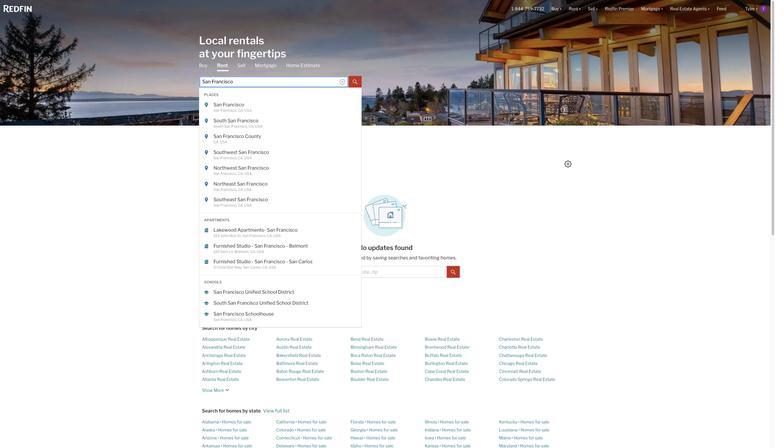 Task type: describe. For each thing, give the bounding box(es) containing it.
aurora
[[276, 337, 290, 342]]

user photo image
[[761, 5, 768, 12]]

rent for rent
[[217, 63, 228, 68]]

south san francisco unified school district
[[214, 301, 309, 306]]

furnished studio - san francisco - san carlos link
[[214, 259, 344, 265]]

boca raton real estate
[[351, 353, 396, 358]]

more
[[214, 388, 224, 393]]

belmont
[[289, 243, 308, 249]]

francisco inside northwest san francisco san francisco, ca, usa
[[248, 165, 269, 171]]

• for indiana
[[440, 428, 441, 433]]

1 vertical spatial your
[[345, 255, 355, 261]]

rent for rent ▾
[[569, 6, 579, 11]]

real for beaverton real estate
[[298, 377, 306, 382]]

homes for alabama
[[222, 420, 236, 425]]

- left belmont
[[286, 243, 288, 249]]

alaska • homes for sale
[[202, 428, 247, 433]]

real inside dropdown button
[[671, 6, 679, 11]]

charleston real estate link
[[500, 337, 544, 342]]

arizona
[[202, 436, 217, 441]]

clear input button
[[340, 79, 345, 84]]

real for austin real estate
[[290, 345, 298, 350]]

chandler
[[425, 377, 443, 382]]

boulder real estate link
[[351, 377, 389, 382]]

real for bend real estate
[[362, 337, 370, 342]]

sale for kentucky • homes for sale
[[542, 420, 550, 425]]

homes for sale link for iowa • homes for sale
[[438, 436, 466, 441]]

for up alabama • homes for sale
[[219, 409, 226, 414]]

homes for sale link for maine • homes for sale
[[514, 436, 543, 441]]

feed button
[[714, 0, 742, 18]]

francisco, inside northeast san francisco san francisco, ca, usa
[[221, 187, 237, 192]]

austin real estate
[[276, 345, 312, 350]]

for for florida • homes for sale
[[382, 420, 387, 425]]

usa inside northeast san francisco san francisco, ca, usa
[[245, 187, 252, 192]]

studio for furnished studio - san francisco - san carlos
[[237, 259, 251, 265]]

homes for sale link for alabama • homes for sale
[[222, 420, 251, 425]]

759-
[[525, 6, 535, 11]]

• for alabama
[[220, 420, 221, 425]]

feed inside feed button
[[718, 6, 727, 11]]

estate for chattanooga real estate
[[535, 353, 548, 358]]

francisco, inside san francisco san francisco, ca, usa
[[221, 108, 237, 113]]

francisco inside san francisco san francisco, ca, usa
[[223, 102, 244, 108]]

real for atlanta real estate
[[217, 377, 226, 382]]

premier
[[619, 6, 635, 11]]

for for iowa • homes for sale
[[452, 436, 458, 441]]

raton
[[362, 353, 373, 358]]

lakewood apartments- san francisco link
[[214, 228, 344, 234]]

0 vertical spatial school
[[262, 290, 277, 295]]

chattanooga real estate
[[500, 353, 548, 358]]

rent ▾ button
[[566, 0, 585, 18]]

homes for sale link for indiana • homes for sale
[[442, 428, 471, 433]]

southwest san francisco link
[[214, 150, 344, 156]]

estate for charleston real estate
[[531, 337, 544, 342]]

for for connecticut • homes for sale
[[318, 436, 324, 441]]

• for louisiana
[[519, 428, 520, 433]]

for for illinois • homes for sale
[[455, 420, 461, 425]]

sale for illinois • homes for sale
[[462, 420, 469, 425]]

ca, inside furnished studio - san francisco - san carlos 3 circle star way, san carlos, ca, usa
[[262, 265, 268, 270]]

florida • homes for sale
[[351, 420, 396, 425]]

birmingham real estate link
[[351, 345, 397, 350]]

san inside 'san francisco county ca, usa'
[[214, 134, 222, 139]]

estate for boulder real estate
[[376, 377, 389, 382]]

real right springs
[[534, 377, 542, 382]]

estate for cincinnati real estate
[[529, 369, 542, 374]]

sale for connecticut • homes for sale
[[324, 436, 332, 441]]

3
[[214, 265, 216, 270]]

fingertips
[[237, 47, 286, 60]]

mortgage for mortgage ▾
[[642, 6, 661, 11]]

real for baltimore real estate
[[296, 361, 305, 366]]

real down burlington real estate
[[447, 369, 456, 374]]

boston real estate
[[351, 369, 388, 374]]

515
[[214, 234, 220, 238]]

- down furnished studio - san francisco - belmont link
[[286, 259, 288, 265]]

estate for austin real estate
[[299, 345, 312, 350]]

homes for sale link for louisiana • homes for sale
[[521, 428, 550, 433]]

baltimore real estate
[[276, 361, 318, 366]]

for for alaska • homes for sale
[[233, 428, 238, 433]]

homes for florida
[[367, 420, 381, 425]]

mortgage for mortgage
[[255, 63, 277, 68]]

colorado for colorado • homes for sale
[[276, 428, 294, 433]]

ca, inside northwest san francisco san francisco, ca, usa
[[238, 172, 244, 176]]

usa inside furnished studio - san francisco - belmont 120 sem ln, belmont, ca, usa
[[257, 250, 264, 254]]

chattanooga
[[500, 353, 525, 358]]

homes for kentucky
[[521, 420, 535, 425]]

estate for bakersfield real estate
[[309, 353, 321, 358]]

francisco inside northeast san francisco san francisco, ca, usa
[[247, 181, 268, 187]]

• for illinois
[[438, 420, 440, 425]]

homes for sale link for colorado • homes for sale
[[297, 428, 326, 433]]

beaverton real estate link
[[276, 377, 320, 382]]

mortgage ▾ button
[[638, 0, 667, 18]]

estate for birmingham real estate
[[385, 345, 397, 350]]

homes for sale link for arizona • homes for sale
[[220, 436, 249, 441]]

real for bowie real estate
[[438, 337, 447, 342]]

real for boulder real estate
[[367, 377, 376, 382]]

real for aurora real estate
[[291, 337, 299, 342]]

real right rouge
[[303, 369, 311, 374]]

estate down burlington real estate
[[457, 369, 469, 374]]

alaska
[[202, 428, 215, 433]]

alabama • homes for sale
[[202, 420, 251, 425]]

ca, inside 'san francisco county ca, usa'
[[214, 140, 219, 144]]

full
[[275, 409, 282, 414]]

estate for chandler real estate
[[453, 377, 466, 382]]

buffalo
[[425, 353, 439, 358]]

▾ for buy ▾
[[560, 6, 562, 11]]

▾ for rent ▾
[[579, 6, 581, 11]]

Street address, city, state, zip search field
[[311, 266, 447, 278]]

francisco inside southwest san francisco san francisco, ca, usa
[[248, 150, 269, 155]]

san francisco schoolhouse san francisco, ca, usa
[[214, 312, 274, 322]]

estate for boise real estate
[[372, 361, 385, 366]]

cincinnati real estate link
[[500, 369, 542, 374]]

francisco, inside south san francisco south san francisco, ca, usa
[[231, 124, 248, 129]]

furnished studio - san francisco - belmont link
[[214, 243, 344, 249]]

studio for furnished studio - san francisco - belmont
[[237, 243, 251, 249]]

estate inside dropdown button
[[680, 6, 693, 11]]

francisco, inside southwest san francisco san francisco, ca, usa
[[221, 156, 237, 160]]

san francisco unified school district link up san francisco schoolhouse link
[[199, 287, 362, 298]]

real for birmingham real estate
[[375, 345, 384, 350]]

agents
[[694, 6, 708, 11]]

estate for bowie real estate
[[448, 337, 460, 342]]

brentwood real estate
[[425, 345, 470, 350]]

estate for ashburn real estate
[[229, 369, 241, 374]]

ca, inside northeast san francisco san francisco, ca, usa
[[238, 187, 244, 192]]

- up carlos,
[[252, 259, 254, 265]]

furnished for furnished studio - san francisco - belmont
[[214, 243, 236, 249]]

francisco, inside lakewood apartments- san francisco 515 john muir dr, san francisco, ca, usa
[[250, 234, 266, 238]]

for for alabama • homes for sale
[[237, 420, 243, 425]]

florida link
[[351, 420, 364, 425]]

real estate agents ▾
[[671, 6, 710, 11]]

furnished for furnished studio - san francisco - san carlos
[[214, 259, 236, 265]]

ca, inside san francisco san francisco, ca, usa
[[238, 108, 244, 113]]

cape coral real estate link
[[425, 369, 469, 374]]

colorado springs real estate link
[[500, 377, 556, 382]]

1-844-759-7732
[[512, 6, 545, 11]]

boise
[[351, 361, 362, 366]]

estate for brentwood real estate
[[457, 345, 470, 350]]

usa inside 'san francisco county ca, usa'
[[220, 140, 228, 144]]

rent ▾ button
[[569, 0, 581, 18]]

ca, inside furnished studio - san francisco - belmont 120 sem ln, belmont, ca, usa
[[250, 250, 256, 254]]

beaverton
[[276, 377, 297, 382]]

homes for sale link for alaska • homes for sale
[[218, 428, 247, 433]]

brentwood real estate link
[[425, 345, 470, 350]]

homes for indiana
[[442, 428, 456, 433]]

by for state
[[243, 409, 248, 414]]

tyler
[[746, 6, 755, 11]]

tyler ▾
[[746, 6, 758, 11]]

kentucky • homes for sale
[[500, 420, 550, 425]]

indiana
[[425, 428, 439, 433]]

usa inside northwest san francisco san francisco, ca, usa
[[245, 172, 252, 176]]

francisco, inside northwest san francisco san francisco, ca, usa
[[221, 172, 237, 176]]

estate up beaverton real estate
[[312, 369, 325, 374]]

homes for colorado
[[297, 428, 311, 433]]

illinois • homes for sale
[[425, 420, 469, 425]]

boulder real estate
[[351, 377, 389, 382]]

mortgage link
[[255, 62, 277, 69]]

sale for maine • homes for sale
[[536, 436, 543, 441]]

ca, inside san francisco schoolhouse san francisco, ca, usa
[[238, 318, 244, 322]]

chattanooga real estate link
[[500, 353, 548, 358]]

local rentals at your fingertips
[[199, 34, 286, 60]]

charlotte real estate
[[500, 345, 541, 350]]

buy ▾ button
[[548, 0, 566, 18]]

state
[[249, 409, 261, 414]]

birmingham real estate
[[351, 345, 397, 350]]

san francisco link
[[214, 102, 344, 108]]

buffalo real estate
[[425, 353, 462, 358]]

baton
[[276, 369, 288, 374]]

charlotte
[[500, 345, 518, 350]]

colorado • homes for sale
[[276, 428, 326, 433]]

rentals
[[229, 34, 264, 47]]

sale for arizona • homes for sale
[[241, 436, 249, 441]]

estate down birmingham real estate link
[[384, 353, 396, 358]]

kentucky link
[[500, 420, 518, 425]]

search for search for homes by city
[[202, 326, 218, 331]]

san francisco unified school district link up south san francisco unified school district
[[214, 290, 344, 296]]

atlanta real estate
[[202, 377, 239, 382]]

albuquerque real estate
[[202, 337, 250, 342]]

homes for sale link for connecticut • homes for sale
[[303, 436, 332, 441]]

estate right springs
[[543, 377, 556, 382]]

sell for sell
[[238, 63, 246, 68]]

baltimore
[[276, 361, 295, 366]]

cape coral real estate
[[425, 369, 469, 374]]

sell link
[[238, 62, 246, 69]]

real for arlington real estate
[[221, 361, 230, 366]]

• for kentucky
[[519, 420, 520, 425]]

bend real estate
[[351, 337, 384, 342]]

• for iowa
[[435, 436, 437, 441]]

0 vertical spatial unified
[[245, 290, 261, 295]]

for for arizona • homes for sale
[[235, 436, 240, 441]]

places
[[204, 92, 219, 97]]

for for hawaii • homes for sale
[[381, 436, 387, 441]]

bend
[[351, 337, 361, 342]]

apartments-
[[238, 228, 266, 233]]

for for kentucky • homes for sale
[[536, 420, 541, 425]]

1 vertical spatial district
[[293, 301, 309, 306]]

arlington
[[202, 361, 220, 366]]

buffalo real estate link
[[425, 353, 462, 358]]

estate for buffalo real estate
[[450, 353, 462, 358]]

arizona link
[[202, 436, 217, 441]]

estate for atlanta real estate
[[227, 377, 239, 382]]



Task type: vqa. For each thing, say whether or not it's contained in the screenshot.
98115 Real Estate link
no



Task type: locate. For each thing, give the bounding box(es) containing it.
0 vertical spatial search
[[202, 326, 218, 331]]

francisco,
[[221, 108, 237, 113], [231, 124, 248, 129], [221, 156, 237, 160], [221, 172, 237, 176], [221, 187, 237, 192], [221, 203, 237, 208], [250, 234, 266, 238], [221, 318, 237, 322]]

for for maine • homes for sale
[[529, 436, 535, 441]]

0 vertical spatial furnished
[[214, 243, 236, 249]]

2 search from the top
[[202, 409, 218, 414]]

francisco down furnished studio - san francisco - belmont link
[[264, 259, 285, 265]]

homes for state
[[227, 409, 242, 414]]

mortgage right premier
[[642, 6, 661, 11]]

francisco, inside southeast san francisco san francisco, ca, usa
[[221, 203, 237, 208]]

homes for connecticut
[[303, 436, 317, 441]]

• up alaska • homes for sale
[[220, 420, 221, 425]]

0 vertical spatial south
[[214, 118, 227, 124]]

1 furnished from the top
[[214, 243, 236, 249]]

francisco inside southeast san francisco san francisco, ca, usa
[[247, 197, 268, 203]]

2 vertical spatial south
[[214, 301, 227, 306]]

buy
[[552, 6, 559, 11], [199, 63, 208, 68]]

homes up connecticut • homes for sale
[[297, 428, 311, 433]]

homes down georgia • homes for sale
[[367, 436, 381, 441]]

homes for sale link for kentucky • homes for sale
[[521, 420, 550, 425]]

northwest san francisco link
[[214, 165, 344, 171]]

real down albuquerque real estate
[[224, 345, 232, 350]]

1 vertical spatial school
[[276, 301, 292, 306]]

louisiana
[[500, 428, 518, 433]]

1 vertical spatial by
[[243, 326, 248, 331]]

real for chattanooga real estate
[[526, 353, 534, 358]]

francisco inside san francisco schoolhouse san francisco, ca, usa
[[223, 312, 244, 317]]

estate down boston real estate 'link'
[[376, 377, 389, 382]]

1-
[[512, 6, 515, 11]]

real down search for homes by city
[[228, 337, 237, 342]]

aurora real estate link
[[276, 337, 313, 342]]

atlanta real estate link
[[202, 377, 239, 382]]

usa up county
[[255, 124, 263, 129]]

california link
[[276, 420, 295, 425]]

1 ▾ from the left
[[560, 6, 562, 11]]

schools
[[204, 280, 222, 285]]

▾ for mortgage ▾
[[662, 6, 664, 11]]

real for charlotte real estate
[[519, 345, 527, 350]]

francisco down southwest san francisco san francisco, ca, usa
[[248, 165, 269, 171]]

bowie
[[425, 337, 437, 342]]

0 horizontal spatial colorado
[[276, 428, 294, 433]]

3 ▾ from the left
[[596, 6, 598, 11]]

arlington real estate
[[202, 361, 243, 366]]

estate for boston real estate
[[375, 369, 388, 374]]

ca, down lakewood apartments- san francisco link
[[267, 234, 273, 238]]

1 vertical spatial buy
[[199, 63, 208, 68]]

0 horizontal spatial sell
[[238, 63, 246, 68]]

2 furnished from the top
[[214, 259, 236, 265]]

real up the boca raton real estate link
[[375, 345, 384, 350]]

home estimate
[[286, 63, 321, 68]]

1 vertical spatial colorado
[[276, 428, 294, 433]]

real down charlotte real estate
[[526, 353, 534, 358]]

francisco, down apartments-
[[250, 234, 266, 238]]

usa up south san francisco south san francisco, ca, usa
[[245, 108, 252, 113]]

sale for colorado • homes for sale
[[318, 428, 326, 433]]

homes up albuquerque real estate
[[227, 326, 242, 331]]

0 vertical spatial colorado
[[500, 377, 517, 382]]

albuquerque
[[202, 337, 227, 342]]

iowa link
[[425, 436, 434, 441]]

lakewood
[[214, 228, 237, 233]]

0 vertical spatial sell
[[589, 6, 596, 11]]

muir
[[229, 234, 237, 238]]

estate for baltimore real estate
[[306, 361, 318, 366]]

maine link
[[500, 436, 511, 441]]

0 vertical spatial feed
[[718, 6, 727, 11]]

baltimore real estate link
[[276, 361, 318, 366]]

boston real estate link
[[351, 369, 388, 374]]

sale down kentucky • homes for sale on the right of page
[[542, 428, 550, 433]]

bakersfield
[[276, 353, 298, 358]]

usa up southeast san francisco san francisco, ca, usa
[[245, 187, 252, 192]]

school up south san francisco unified school district
[[262, 290, 277, 295]]

furnished
[[214, 243, 236, 249], [214, 259, 236, 265]]

homes for sale link down georgia • homes for sale
[[367, 436, 396, 441]]

unified up south san francisco unified school district
[[245, 290, 261, 295]]

indiana • homes for sale
[[425, 428, 471, 433]]

• right florida link
[[365, 420, 366, 425]]

0 horizontal spatial mortgage
[[255, 63, 277, 68]]

ln,
[[229, 250, 234, 254]]

francisco inside 'san francisco county ca, usa'
[[223, 134, 244, 139]]

estate up the boca raton real estate link
[[385, 345, 397, 350]]

• right alaska
[[216, 428, 217, 433]]

• for georgia
[[367, 428, 368, 433]]

bowie real estate link
[[425, 337, 460, 342]]

1 horizontal spatial your
[[345, 255, 355, 261]]

ca, inside southeast san francisco san francisco, ca, usa
[[238, 203, 244, 208]]

estate down baton rouge real estate at bottom
[[307, 377, 320, 382]]

1 vertical spatial search
[[202, 409, 218, 414]]

buy inside dropdown button
[[552, 6, 559, 11]]

1 vertical spatial sell
[[238, 63, 246, 68]]

francisco, down southwest
[[221, 156, 237, 160]]

charleston real estate
[[500, 337, 544, 342]]

brentwood
[[425, 345, 447, 350]]

sale for alabama • homes for sale
[[243, 420, 251, 425]]

1 vertical spatial furnished
[[214, 259, 236, 265]]

birmingham
[[351, 345, 374, 350]]

homes down alaska • homes for sale
[[220, 436, 234, 441]]

real for boise real estate
[[363, 361, 371, 366]]

2 south from the top
[[214, 124, 224, 129]]

sale down search for homes by state view full list
[[243, 420, 251, 425]]

submit search image
[[353, 80, 358, 84]]

your inside local rentals at your fingertips
[[212, 47, 235, 60]]

san francisco unified school district
[[214, 290, 295, 295]]

francisco down san francisco unified school district
[[237, 301, 259, 306]]

show more link
[[202, 385, 231, 394]]

real for buffalo real estate
[[440, 353, 449, 358]]

sale up louisiana • homes for sale
[[542, 420, 550, 425]]

chicago
[[500, 361, 515, 366]]

francisco inside south san francisco south san francisco, ca, usa
[[237, 118, 259, 124]]

6 ▾ from the left
[[756, 6, 758, 11]]

francisco down lakewood apartments- san francisco link
[[264, 243, 285, 249]]

buy down at
[[199, 63, 208, 68]]

2 vertical spatial by
[[243, 409, 248, 414]]

georgia
[[351, 428, 366, 433]]

1 vertical spatial studio
[[237, 259, 251, 265]]

boulder
[[351, 377, 366, 382]]

sale up colorado • homes for sale on the bottom of page
[[319, 420, 327, 425]]

for down search for homes by state view full list
[[237, 420, 243, 425]]

anchorage real estate link
[[202, 353, 246, 358]]

county
[[245, 134, 261, 139]]

sell for sell ▾
[[589, 6, 596, 11]]

real for burlington real estate
[[446, 361, 455, 366]]

usa down furnished studio - san francisco - san carlos link
[[269, 265, 276, 270]]

for for colorado • homes for sale
[[312, 428, 318, 433]]

- down lakewood apartments- san francisco 515 john muir dr, san francisco, ca, usa at the bottom left of the page
[[252, 243, 254, 249]]

for for georgia • homes for sale
[[384, 428, 389, 433]]

• for connecticut
[[301, 436, 302, 441]]

rent right the "buy ▾"
[[569, 6, 579, 11]]

sale for indiana • homes for sale
[[463, 428, 471, 433]]

sale for louisiana • homes for sale
[[542, 428, 550, 433]]

sell ▾ button
[[585, 0, 602, 18]]

• for arizona
[[218, 436, 219, 441]]

homes for sale link for illinois • homes for sale
[[440, 420, 469, 425]]

homes up louisiana • homes for sale
[[521, 420, 535, 425]]

real down boston real estate 'link'
[[367, 377, 376, 382]]

show more
[[202, 388, 224, 393]]

usa inside san francisco san francisco, ca, usa
[[245, 108, 252, 113]]

chicago real estate link
[[500, 361, 538, 366]]

• right maine link
[[512, 436, 514, 441]]

south for south san francisco south san francisco, ca, usa
[[214, 118, 227, 124]]

submit search image
[[451, 270, 456, 275]]

john
[[221, 234, 229, 238]]

south up 'san francisco county ca, usa'
[[214, 124, 224, 129]]

alabama
[[202, 420, 219, 425]]

burlington real estate
[[425, 361, 468, 366]]

furnished up circle
[[214, 259, 236, 265]]

1 horizontal spatial rent
[[569, 6, 579, 11]]

real for chandler real estate
[[444, 377, 452, 382]]

estate for charlotte real estate
[[528, 345, 541, 350]]

francisco inside furnished studio - san francisco - san carlos 3 circle star way, san carlos, ca, usa
[[264, 259, 285, 265]]

for up albuquerque real estate link
[[219, 326, 226, 331]]

real for ashburn real estate
[[219, 369, 228, 374]]

2 studio from the top
[[237, 259, 251, 265]]

alexandria
[[202, 345, 223, 350]]

search input image
[[340, 79, 345, 84]]

tab list containing buy
[[199, 62, 362, 328]]

1 horizontal spatial buy
[[552, 6, 559, 11]]

real for charleston real estate
[[522, 337, 530, 342]]

francisco up south san francisco south san francisco, ca, usa
[[223, 102, 244, 108]]

homes for alaska
[[218, 428, 232, 433]]

buy link
[[199, 62, 208, 69]]

• down california • homes for sale on the bottom
[[295, 428, 296, 433]]

search up albuquerque on the left of the page
[[202, 326, 218, 331]]

colorado down 'california' link at the bottom left of page
[[276, 428, 294, 433]]

mortgage ▾
[[642, 6, 664, 11]]

homes for sale link down colorado • homes for sale on the bottom of page
[[303, 436, 332, 441]]

1 vertical spatial south
[[214, 124, 224, 129]]

2 ▾ from the left
[[579, 6, 581, 11]]

usa up furnished studio - san francisco - san carlos 3 circle star way, san carlos, ca, usa
[[257, 250, 264, 254]]

ca, right the "belmont,"
[[250, 250, 256, 254]]

mortgage down fingertips
[[255, 63, 277, 68]]

school
[[262, 290, 277, 295], [276, 301, 292, 306]]

real down aurora real estate link
[[290, 345, 298, 350]]

at
[[199, 47, 210, 60]]

estate for alexandria real estate
[[233, 345, 246, 350]]

san inside furnished studio - san francisco - belmont 120 sem ln, belmont, ca, usa
[[255, 243, 263, 249]]

rent
[[569, 6, 579, 11], [217, 63, 228, 68]]

sem
[[221, 250, 228, 254]]

sale down florida • homes for sale at bottom
[[390, 428, 398, 433]]

mortgage inside tab list
[[255, 63, 277, 68]]

real down arlington real estate
[[219, 369, 228, 374]]

search for homes by state view full list
[[202, 409, 290, 414]]

buy inside tab list
[[199, 63, 208, 68]]

ca, inside southwest san francisco san francisco, ca, usa
[[238, 156, 244, 160]]

for for california • homes for sale
[[313, 420, 318, 425]]

1 vertical spatial feed
[[199, 144, 218, 154]]

estate for anchorage real estate
[[234, 353, 246, 358]]

rent inside tab list
[[217, 63, 228, 68]]

connecticut link
[[276, 436, 300, 441]]

1 homes from the top
[[227, 326, 242, 331]]

francisco down south san francisco south san francisco, ca, usa
[[223, 134, 244, 139]]

1 search from the top
[[202, 326, 218, 331]]

0 vertical spatial mortgage
[[642, 6, 661, 11]]

sell inside dropdown button
[[589, 6, 596, 11]]

francisco down "star"
[[223, 290, 244, 295]]

illinois
[[425, 420, 437, 425]]

arizona • homes for sale
[[202, 436, 249, 441]]

estate for albuquerque real estate
[[237, 337, 250, 342]]

for down the indiana • homes for sale at the bottom of page
[[452, 436, 458, 441]]

1 vertical spatial rent
[[217, 63, 228, 68]]

homes down kentucky • homes for sale on the right of page
[[521, 428, 535, 433]]

sale down louisiana • homes for sale
[[536, 436, 543, 441]]

georgia • homes for sale
[[351, 428, 398, 433]]

rent ▾
[[569, 6, 581, 11]]

0 horizontal spatial rent
[[217, 63, 228, 68]]

by left city on the left of the page
[[243, 326, 248, 331]]

baton rouge real estate
[[276, 369, 325, 374]]

colorado for colorado springs real estate
[[500, 377, 517, 382]]

real for anchorage real estate
[[224, 353, 233, 358]]

1 horizontal spatial colorado
[[500, 377, 517, 382]]

francisco down northwest san francisco san francisco, ca, usa
[[247, 181, 268, 187]]

francisco inside lakewood apartments- san francisco 515 john muir dr, san francisco, ca, usa
[[277, 228, 298, 233]]

estate for aurora real estate
[[300, 337, 313, 342]]

furnished inside furnished studio - san francisco - belmont 120 sem ln, belmont, ca, usa
[[214, 243, 236, 249]]

homes for sale link for california • homes for sale
[[298, 420, 327, 425]]

3 south from the top
[[214, 301, 227, 306]]

sale for florida • homes for sale
[[388, 420, 396, 425]]

usa inside lakewood apartments- san francisco 515 john muir dr, san francisco, ca, usa
[[274, 234, 281, 238]]

real up charlotte real estate link
[[522, 337, 530, 342]]

1 horizontal spatial mortgage
[[642, 6, 661, 11]]

homes for sale link up connecticut • homes for sale
[[297, 428, 326, 433]]

sale up connecticut • homes for sale
[[318, 428, 326, 433]]

0 vertical spatial by
[[367, 255, 372, 261]]

real down alexandria real estate
[[224, 353, 233, 358]]

and
[[409, 255, 418, 261]]

estate up the buffalo real estate
[[457, 345, 470, 350]]

furnished inside furnished studio - san francisco - san carlos 3 circle star way, san carlos, ca, usa
[[214, 259, 236, 265]]

0 vertical spatial rent
[[569, 6, 579, 11]]

francisco, inside san francisco schoolhouse san francisco, ca, usa
[[221, 318, 237, 322]]

homes for georgia
[[369, 428, 383, 433]]

• right hawaii link
[[365, 436, 366, 441]]

real down birmingham real estate link
[[374, 353, 383, 358]]

usa inside furnished studio - san francisco - san carlos 3 circle star way, san carlos, ca, usa
[[269, 265, 276, 270]]

homes for iowa
[[438, 436, 451, 441]]

usa inside southeast san francisco san francisco, ca, usa
[[245, 203, 252, 208]]

1 horizontal spatial feed
[[718, 6, 727, 11]]

1 vertical spatial homes
[[227, 409, 242, 414]]

sale for alaska • homes for sale
[[239, 428, 247, 433]]

sale for hawaii • homes for sale
[[388, 436, 396, 441]]

0 vertical spatial buy
[[552, 6, 559, 11]]

for up louisiana • homes for sale
[[536, 420, 541, 425]]

real down ashburn real estate link
[[217, 377, 226, 382]]

• for maine
[[512, 436, 514, 441]]

▾ left "redfin"
[[596, 6, 598, 11]]

homes for sale link up georgia • homes for sale
[[367, 420, 396, 425]]

1 vertical spatial mortgage
[[255, 63, 277, 68]]

1 horizontal spatial sell
[[589, 6, 596, 11]]

alabama link
[[202, 420, 219, 425]]

0 horizontal spatial buy
[[199, 63, 208, 68]]

real up austin real estate link
[[291, 337, 299, 342]]

5 ▾ from the left
[[709, 6, 710, 11]]

rent inside dropdown button
[[569, 6, 579, 11]]

homes down the illinois • homes for sale
[[442, 428, 456, 433]]

1 studio from the top
[[237, 243, 251, 249]]

• for california
[[296, 420, 297, 425]]

▾ left rent ▾
[[560, 6, 562, 11]]

buy for buy ▾
[[552, 6, 559, 11]]

local
[[199, 34, 227, 47]]

alexandria real estate link
[[202, 345, 246, 350]]

homes up alaska • homes for sale
[[222, 420, 236, 425]]

• for hawaii
[[365, 436, 366, 441]]

120
[[214, 250, 220, 254]]

usa inside san francisco schoolhouse san francisco, ca, usa
[[245, 318, 252, 322]]

estate up bakersfield real estate
[[299, 345, 312, 350]]

apartments
[[204, 218, 230, 222]]

2 homes from the top
[[227, 409, 242, 414]]

feed
[[718, 6, 727, 11], [199, 144, 218, 154]]

home
[[286, 63, 300, 68]]

1 vertical spatial unified
[[260, 301, 275, 306]]

alaska link
[[202, 428, 215, 433]]

search for search for homes by state view full list
[[202, 409, 218, 414]]

saving
[[373, 255, 387, 261]]

estate down charlotte real estate link
[[535, 353, 548, 358]]

for up georgia • homes for sale
[[382, 420, 387, 425]]

0 vertical spatial studio
[[237, 243, 251, 249]]

real for alexandria real estate
[[224, 345, 232, 350]]

sell right rent ▾
[[589, 6, 596, 11]]

tab list
[[199, 62, 362, 328]]

rent link
[[217, 62, 228, 71]]

northwest san francisco san francisco, ca, usa
[[214, 165, 269, 176]]

homes for hawaii
[[367, 436, 381, 441]]

sell inside tab list
[[238, 63, 246, 68]]

redfin premier
[[605, 6, 635, 11]]

▾ for tyler ▾
[[756, 6, 758, 11]]

coral
[[436, 369, 446, 374]]

real estate agents ▾ link
[[671, 0, 710, 18]]

search
[[202, 326, 218, 331], [202, 409, 218, 414]]

northwest
[[214, 165, 237, 171]]

alexandria real estate
[[202, 345, 246, 350]]

feed
[[356, 255, 366, 261]]

no updates found
[[358, 244, 413, 252]]

real up burlington real estate
[[440, 353, 449, 358]]

homes for illinois
[[440, 420, 454, 425]]

for for louisiana • homes for sale
[[536, 428, 541, 433]]

studio inside furnished studio - san francisco - belmont 120 sem ln, belmont, ca, usa
[[237, 243, 251, 249]]

lakewood apartments- san francisco 515 john muir dr, san francisco, ca, usa
[[214, 228, 298, 238]]

City, Address, School, Building, ZIP search field
[[199, 76, 349, 88]]

real up cincinnati real estate link on the right
[[516, 361, 525, 366]]

kentucky
[[500, 420, 518, 425]]

homes for city
[[227, 326, 242, 331]]

cape
[[425, 369, 435, 374]]

san francisco schoolhouse link
[[214, 312, 344, 318]]

for for indiana • homes for sale
[[457, 428, 463, 433]]

estate up chattanooga real estate
[[528, 345, 541, 350]]

for down alabama • homes for sale
[[233, 428, 238, 433]]

studio inside furnished studio - san francisco - san carlos 3 circle star way, san carlos, ca, usa
[[237, 259, 251, 265]]

0 vertical spatial district
[[278, 290, 295, 295]]

estate down city on the left of the page
[[237, 337, 250, 342]]

• right illinois link
[[438, 420, 440, 425]]

sale for iowa • homes for sale
[[459, 436, 466, 441]]

ca, inside lakewood apartments- san francisco 515 john muir dr, san francisco, ca, usa
[[267, 234, 273, 238]]

mortgage inside dropdown button
[[642, 6, 661, 11]]

springs
[[518, 377, 533, 382]]

circle
[[217, 265, 226, 270]]

studio up way,
[[237, 259, 251, 265]]

0 horizontal spatial your
[[212, 47, 235, 60]]

southeast san francisco san francisco, ca, usa
[[214, 197, 268, 208]]

search up alabama link
[[202, 409, 218, 414]]

california
[[276, 420, 295, 425]]

your
[[212, 47, 235, 60], [345, 255, 355, 261]]

homes for california
[[298, 420, 312, 425]]

usa down northeast san francisco san francisco, ca, usa
[[245, 203, 252, 208]]

estimate
[[301, 63, 321, 68]]

feed up northwest
[[199, 144, 218, 154]]

estate for bend real estate
[[371, 337, 384, 342]]

homes for sale link up louisiana • homes for sale
[[521, 420, 550, 425]]

• for colorado
[[295, 428, 296, 433]]

ashburn real estate
[[202, 369, 241, 374]]

estate for beaverton real estate
[[307, 377, 320, 382]]

ca, down northeast san francisco san francisco, ca, usa
[[238, 203, 244, 208]]

for up the indiana • homes for sale at the bottom of page
[[455, 420, 461, 425]]

usa inside southwest san francisco san francisco, ca, usa
[[245, 156, 252, 160]]

southwest
[[214, 150, 238, 155]]

sale for california • homes for sale
[[319, 420, 327, 425]]

0 vertical spatial homes
[[227, 326, 242, 331]]

ca, inside south san francisco south san francisco, ca, usa
[[249, 124, 255, 129]]

0 vertical spatial your
[[212, 47, 235, 60]]

usa inside south san francisco south san francisco, ca, usa
[[255, 124, 263, 129]]

beaverton real estate
[[276, 377, 320, 382]]

0 horizontal spatial feed
[[199, 144, 218, 154]]

sale for georgia • homes for sale
[[390, 428, 398, 433]]

homes for sale link
[[222, 420, 251, 425], [298, 420, 327, 425], [367, 420, 396, 425], [440, 420, 469, 425], [521, 420, 550, 425], [218, 428, 247, 433], [297, 428, 326, 433], [369, 428, 398, 433], [442, 428, 471, 433], [521, 428, 550, 433], [220, 436, 249, 441], [303, 436, 332, 441], [367, 436, 396, 441], [438, 436, 466, 441], [514, 436, 543, 441]]

1 south from the top
[[214, 118, 227, 124]]

furnished up sem
[[214, 243, 236, 249]]

4 ▾ from the left
[[662, 6, 664, 11]]

ca, up northwest san francisco san francisco, ca, usa
[[238, 156, 244, 160]]

homes for sale link for florida • homes for sale
[[367, 420, 396, 425]]

francisco inside furnished studio - san francisco - belmont 120 sem ln, belmont, ca, usa
[[264, 243, 285, 249]]



